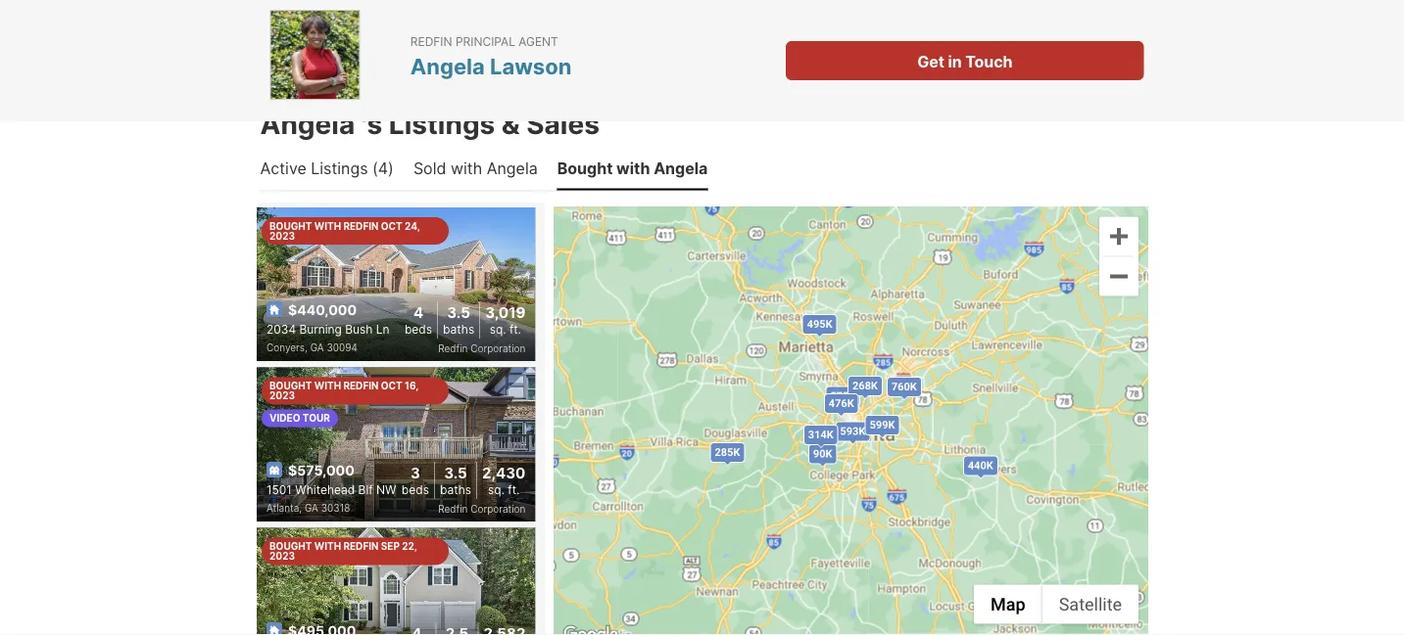 Task type: describe. For each thing, give the bounding box(es) containing it.
314k
[[808, 429, 834, 441]]

at
[[435, 62, 453, 79]]

lawson
[[490, 53, 572, 79]]

get in touch button
[[786, 41, 1144, 80]]

2023 for bought with redfin oct 24, 2023
[[269, 230, 295, 241]]

16,
[[404, 380, 418, 392]]

with for sold
[[451, 159, 482, 178]]

total
[[338, 62, 382, 79]]

deals
[[386, 62, 431, 79]]

photo of 2034 burning bush ln, conyers, ga 30094 image
[[256, 207, 535, 361]]

(4)
[[372, 159, 394, 178]]

2023 for bought with redfin oct 16, 2023
[[269, 390, 295, 402]]

20
[[404, 24, 441, 58]]

angela  lawson link
[[410, 53, 572, 79]]

90k
[[813, 448, 832, 460]]

sep
[[380, 541, 399, 553]]

oct for 24,
[[380, 220, 402, 231]]

price
[[1025, 62, 1066, 79]]

bought with redfin oct 16, 2023
[[269, 380, 418, 402]]

1 vertical spatial listings
[[311, 159, 368, 178]]

tour
[[302, 413, 330, 424]]

20 total deals at redfin
[[338, 24, 507, 79]]

touch
[[965, 52, 1012, 71]]

photo of 1501 whitehead blf nw, atlanta, ga 30318 image
[[256, 368, 535, 522]]

active listings (4)
[[260, 159, 394, 178]]

google image
[[559, 622, 623, 636]]

angela  lawson, redfin principal agent image
[[270, 10, 360, 100]]

angela inside redfin principal agent angela  lawson
[[410, 53, 485, 79]]

video
[[269, 413, 300, 424]]

440k
[[968, 460, 993, 472]]

satellite
[[1059, 594, 1122, 615]]

redfin for 16,
[[343, 380, 378, 392]]

in
[[948, 52, 962, 71]]

$760k
[[946, 24, 1039, 58]]

photo of 1080 soaring way, marietta, ga 30062 image
[[256, 528, 535, 636]]

redfin inside 20 total deals at redfin
[[457, 62, 507, 79]]

oct for 16,
[[380, 380, 402, 392]]

sales
[[526, 107, 600, 140]]

476k
[[829, 398, 854, 410]]

active
[[260, 159, 306, 178]]

bought with angela
[[557, 159, 708, 178]]



Task type: locate. For each thing, give the bounding box(es) containing it.
1 oct from the top
[[380, 220, 402, 231]]

&
[[502, 107, 520, 140]]

0 horizontal spatial redfin
[[410, 34, 452, 48]]

principal
[[456, 34, 515, 48]]

map button
[[974, 585, 1042, 624]]

redfin down principal
[[457, 62, 507, 79]]

video tour
[[269, 413, 330, 424]]

1 vertical spatial with
[[314, 380, 341, 392]]

268k
[[852, 380, 878, 392]]

1 horizontal spatial redfin
[[457, 62, 507, 79]]

deal
[[985, 62, 1022, 79]]

1 vertical spatial redfin
[[457, 62, 507, 79]]

with for bought
[[616, 159, 650, 178]]

redfin left 16,
[[343, 380, 378, 392]]

22,
[[401, 541, 417, 553]]

redfin up at
[[410, 34, 452, 48]]

2023 inside bought with redfin sep 22, 2023
[[269, 551, 295, 562]]

oct inside bought with redfin oct 24, 2023
[[380, 220, 402, 231]]

map
[[991, 594, 1026, 615]]

with for bought with redfin oct 16, 2023
[[314, 380, 341, 392]]

oct left 24,
[[380, 220, 402, 231]]

2 vertical spatial redfin
[[343, 541, 378, 553]]

1 vertical spatial bought
[[269, 380, 312, 392]]

highest
[[920, 62, 982, 79]]

3 2023 from the top
[[269, 551, 295, 562]]

1 2023 from the top
[[269, 230, 295, 241]]

495k
[[807, 318, 832, 331]]

redfin for 24,
[[343, 220, 378, 231]]

1 vertical spatial oct
[[380, 380, 402, 392]]

oct inside bought with redfin oct 16, 2023
[[380, 380, 402, 392]]

with up tour
[[314, 380, 341, 392]]

listings left (4)
[[311, 159, 368, 178]]

redfin principal agent angela  lawson
[[410, 34, 572, 79]]

1 vertical spatial 2023
[[269, 390, 295, 402]]

bought
[[269, 220, 312, 231], [269, 380, 312, 392], [269, 541, 312, 553]]

with for bought with redfin oct 24, 2023
[[314, 220, 341, 231]]

0 vertical spatial bought
[[269, 220, 312, 231]]

3 redfin from the top
[[343, 541, 378, 553]]

with left the sep
[[314, 541, 341, 553]]

with right sold
[[451, 159, 482, 178]]

0 vertical spatial with
[[314, 220, 341, 231]]

bought with redfin oct 24, 2023
[[269, 220, 420, 241]]

bought for bought with redfin sep 22, 2023
[[269, 541, 312, 553]]

2 oct from the top
[[380, 380, 402, 392]]

2 with from the left
[[616, 159, 650, 178]]

redfin inside redfin principal agent angela  lawson
[[410, 34, 452, 48]]

0 vertical spatial oct
[[380, 220, 402, 231]]

2 2023 from the top
[[269, 390, 295, 402]]

1 with from the top
[[314, 220, 341, 231]]

599k
[[870, 419, 895, 432]]

3 bought from the top
[[269, 541, 312, 553]]

oct
[[380, 220, 402, 231], [380, 380, 402, 392]]

get
[[917, 52, 944, 71]]

0 vertical spatial listings
[[389, 107, 495, 140]]

redfin left the sep
[[343, 541, 378, 553]]

1 redfin from the top
[[343, 220, 378, 231]]

0 vertical spatial redfin
[[343, 220, 378, 231]]

1 horizontal spatial with
[[616, 159, 650, 178]]

sold with angela
[[413, 159, 538, 178]]

with inside bought with redfin oct 16, 2023
[[314, 380, 341, 392]]

1 with from the left
[[451, 159, 482, 178]]

bought with redfin sep 22, 2023
[[269, 541, 417, 562]]

sold
[[413, 159, 446, 178]]

satellite button
[[1042, 585, 1139, 624]]

2023 for bought with redfin sep 22, 2023
[[269, 551, 295, 562]]

2023 inside bought with redfin oct 24, 2023
[[269, 230, 295, 241]]

map region
[[367, 194, 1370, 636]]

3 with from the top
[[314, 541, 341, 553]]

bought for bought with redfin oct 24, 2023
[[269, 220, 312, 231]]

with inside bought with redfin oct 24, 2023
[[314, 220, 341, 231]]

with for bought with redfin sep 22, 2023
[[314, 541, 341, 553]]

menu bar containing map
[[974, 585, 1139, 624]]

2023
[[269, 230, 295, 241], [269, 390, 295, 402], [269, 551, 295, 562]]

0 vertical spatial redfin
[[410, 34, 452, 48]]

2 vertical spatial 2023
[[269, 551, 295, 562]]

redfin inside bought with redfin oct 24, 2023
[[343, 220, 378, 231]]

760k
[[892, 381, 917, 393]]

redfin inside bought with redfin sep 22, 2023
[[343, 541, 378, 553]]

get in touch
[[917, 52, 1012, 71]]

angela
[[410, 53, 485, 79], [260, 107, 355, 140], [487, 159, 538, 178], [654, 159, 708, 178]]

2023 inside bought with redfin oct 16, 2023
[[269, 390, 295, 402]]

listings up sold
[[389, 107, 495, 140]]

bought
[[557, 159, 613, 178]]

redfin
[[343, 220, 378, 231], [343, 380, 378, 392], [343, 541, 378, 553]]

2 redfin from the top
[[343, 380, 378, 392]]

with right bought
[[616, 159, 650, 178]]

2 vertical spatial bought
[[269, 541, 312, 553]]

redfin inside bought with redfin oct 16, 2023
[[343, 380, 378, 392]]

agent
[[519, 34, 558, 48]]

's
[[361, 107, 382, 140]]

0 horizontal spatial with
[[451, 159, 482, 178]]

575k
[[830, 390, 856, 402]]

with
[[314, 220, 341, 231], [314, 380, 341, 392], [314, 541, 341, 553]]

593k
[[840, 425, 866, 438]]

bought inside bought with redfin oct 24, 2023
[[269, 220, 312, 231]]

angela 's listings & sales
[[260, 107, 600, 140]]

1 bought from the top
[[269, 220, 312, 231]]

1 vertical spatial redfin
[[343, 380, 378, 392]]

menu bar
[[974, 585, 1139, 624]]

24,
[[404, 220, 420, 231]]

bought inside bought with redfin sep 22, 2023
[[269, 541, 312, 553]]

0 horizontal spatial listings
[[311, 159, 368, 178]]

with
[[451, 159, 482, 178], [616, 159, 650, 178]]

redfin
[[410, 34, 452, 48], [457, 62, 507, 79]]

oct left 16,
[[380, 380, 402, 392]]

redfin for 22,
[[343, 541, 378, 553]]

2 vertical spatial with
[[314, 541, 341, 553]]

with inside bought with redfin sep 22, 2023
[[314, 541, 341, 553]]

redfin left 24,
[[343, 220, 378, 231]]

$760k highest deal price
[[920, 24, 1066, 79]]

bought for bought with redfin oct 16, 2023
[[269, 380, 312, 392]]

2 with from the top
[[314, 380, 341, 392]]

1 horizontal spatial listings
[[389, 107, 495, 140]]

285k
[[715, 447, 740, 459]]

listings
[[389, 107, 495, 140], [311, 159, 368, 178]]

0 vertical spatial 2023
[[269, 230, 295, 241]]

2 bought from the top
[[269, 380, 312, 392]]

with down active listings (4)
[[314, 220, 341, 231]]

bought inside bought with redfin oct 16, 2023
[[269, 380, 312, 392]]



Task type: vqa. For each thing, say whether or not it's contained in the screenshot.
the bottommost To
no



